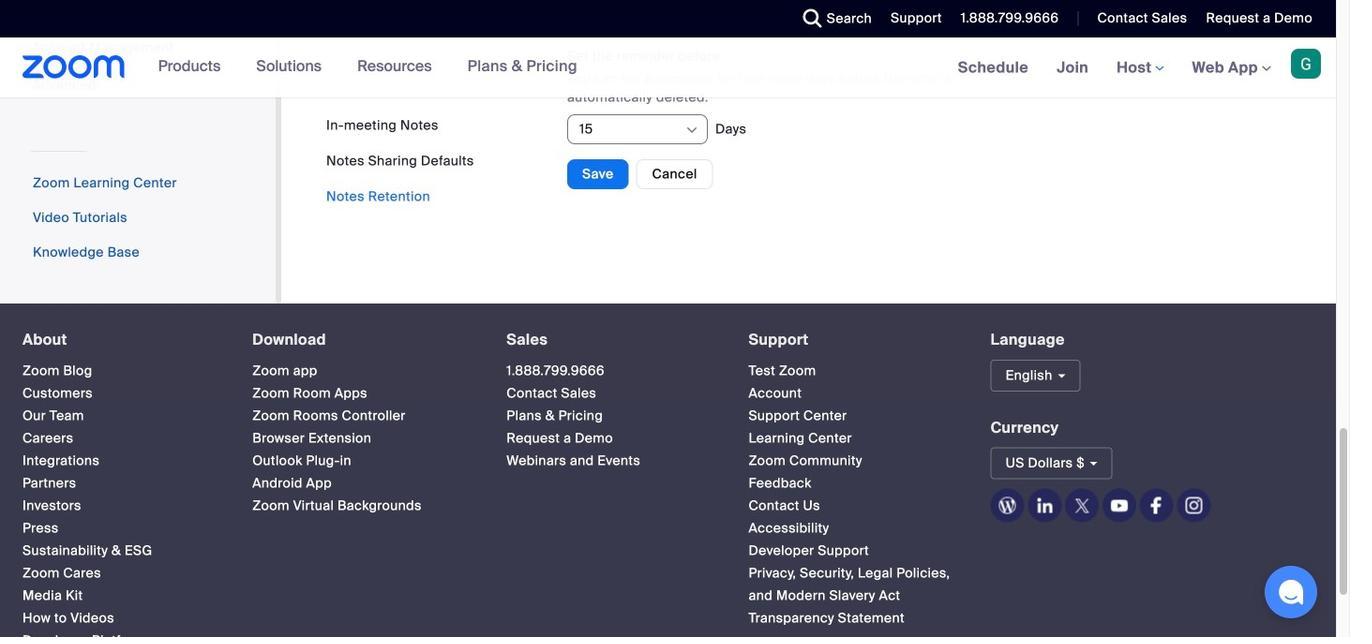 Task type: locate. For each thing, give the bounding box(es) containing it.
1 heading from the left
[[23, 332, 219, 349]]

heading
[[23, 332, 219, 349], [253, 332, 473, 349], [507, 332, 715, 349], [749, 332, 957, 349]]

menu bar
[[326, 116, 474, 206]]

menu item
[[0, 68, 276, 103]]

3 heading from the left
[[507, 332, 715, 349]]

banner
[[0, 38, 1336, 99]]

meetings navigation
[[944, 38, 1336, 99]]



Task type: vqa. For each thing, say whether or not it's contained in the screenshot.
profile.zoom_notes image
no



Task type: describe. For each thing, give the bounding box(es) containing it.
profile picture image
[[1291, 49, 1321, 79]]

4 heading from the left
[[749, 332, 957, 349]]

show options image
[[685, 123, 700, 138]]

product information navigation
[[144, 38, 592, 98]]

open chat image
[[1278, 580, 1305, 606]]

admin menu menu
[[0, 0, 276, 105]]

zoom logo image
[[23, 55, 125, 79]]

2 heading from the left
[[253, 332, 473, 349]]



